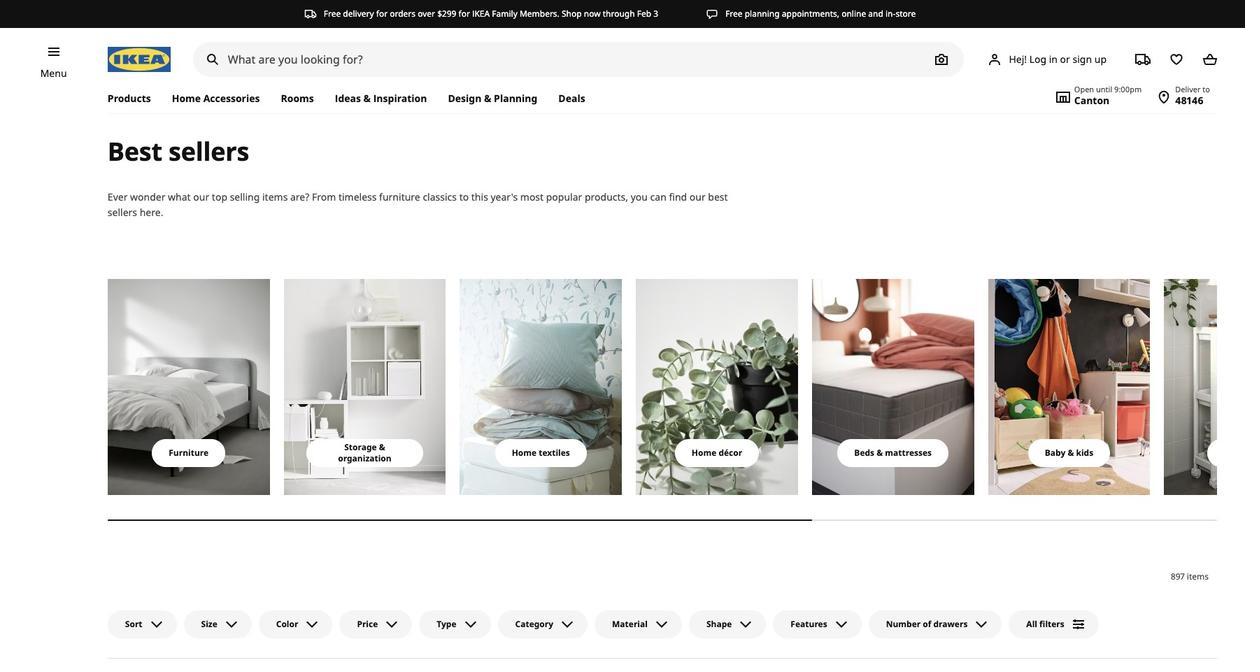 Task type: vqa. For each thing, say whether or not it's contained in the screenshot.
top to
yes



Task type: locate. For each thing, give the bounding box(es) containing it.
for left ikea
[[459, 8, 470, 20]]

items inside ever wonder what our top selling items are? from timeless furniture classics to this year's most popular products, you can find our best sellers here.
[[262, 190, 288, 204]]

popular
[[546, 190, 582, 204]]

0 vertical spatial to
[[1203, 84, 1210, 94]]

items
[[262, 190, 288, 204], [1187, 571, 1209, 583]]

for left orders
[[376, 8, 388, 20]]

2 for from the left
[[459, 8, 470, 20]]

here.
[[140, 206, 163, 219]]

scrollbar
[[108, 512, 1217, 529]]

897 items
[[1171, 571, 1209, 583]]

category
[[515, 618, 553, 630]]

green plant in a black planter image
[[636, 279, 798, 495]]

ever
[[108, 190, 128, 204]]

most
[[520, 190, 544, 204]]

& right ideas
[[363, 92, 371, 105]]

1 vertical spatial items
[[1187, 571, 1209, 583]]

rooms link
[[270, 84, 324, 113]]

1 horizontal spatial to
[[1203, 84, 1210, 94]]

home left accessories
[[172, 92, 201, 105]]

classics
[[423, 190, 457, 204]]

shop
[[562, 8, 582, 20]]

sign
[[1073, 52, 1092, 66]]

None search field
[[193, 42, 964, 77]]

items right the 897
[[1187, 571, 1209, 583]]

for
[[376, 8, 388, 20], [459, 8, 470, 20]]

& right storage
[[379, 441, 385, 453]]

1 free from the left
[[324, 8, 341, 20]]

furniture button
[[152, 439, 225, 467]]

décor
[[719, 447, 742, 459]]

and
[[868, 8, 883, 20]]

free left "planning" on the right
[[726, 8, 743, 20]]

& inside storage & organization
[[379, 441, 385, 453]]

to inside the deliver to 48146
[[1203, 84, 1210, 94]]

in
[[1049, 52, 1058, 66]]

home for home décor
[[692, 447, 717, 459]]

ikea
[[472, 8, 490, 20]]

home for home accessories
[[172, 92, 201, 105]]

shape button
[[689, 611, 766, 639]]

&
[[363, 92, 371, 105], [484, 92, 491, 105], [379, 441, 385, 453], [877, 447, 883, 459], [1068, 447, 1074, 459]]

price
[[357, 618, 378, 630]]

to
[[1203, 84, 1210, 94], [459, 190, 469, 204]]

price button
[[340, 611, 412, 639]]

& left kids
[[1068, 447, 1074, 459]]

are?
[[290, 190, 309, 204]]

best
[[708, 190, 728, 204]]

& inside button
[[877, 447, 883, 459]]

to left this at the top left
[[459, 190, 469, 204]]

to right deliver
[[1203, 84, 1210, 94]]

sort button
[[108, 611, 177, 639]]

0 horizontal spatial items
[[262, 190, 288, 204]]

2 horizontal spatial home
[[692, 447, 717, 459]]

& right "beds"
[[877, 447, 883, 459]]

in-
[[886, 8, 896, 20]]

sellers up top
[[169, 134, 249, 169]]

& for storage
[[379, 441, 385, 453]]

home inside list item
[[512, 447, 537, 459]]

1 horizontal spatial free
[[726, 8, 743, 20]]

free inside free delivery for orders over $299 for ikea family members. shop now through feb 3 link
[[324, 8, 341, 20]]

Search by product text field
[[193, 42, 964, 77]]

0 horizontal spatial sellers
[[108, 206, 137, 219]]

free for free delivery for orders over $299 for ikea family members. shop now through feb 3
[[324, 8, 341, 20]]

up
[[1095, 52, 1107, 66]]

best sellers
[[108, 134, 249, 169]]

family
[[492, 8, 518, 20]]

1 horizontal spatial home
[[512, 447, 537, 459]]

1 vertical spatial to
[[459, 190, 469, 204]]

kids
[[1076, 447, 1094, 459]]

deals
[[558, 92, 585, 105]]

our right the find
[[690, 190, 706, 204]]

sellers down ever
[[108, 206, 137, 219]]

0 horizontal spatial to
[[459, 190, 469, 204]]

1 horizontal spatial our
[[690, 190, 706, 204]]

items left are?
[[262, 190, 288, 204]]

1 horizontal spatial items
[[1187, 571, 1209, 583]]

home inside 'list item'
[[692, 447, 717, 459]]

two wood bins filled with an assortment of kids' toys in a playroom with numerous toys hanging on the wall image
[[988, 279, 1150, 495]]

a bare mattress with an orange comforter and pillow sitting on the corner of it image
[[812, 279, 974, 495]]

design
[[448, 92, 482, 105]]

1 vertical spatial sellers
[[108, 206, 137, 219]]

hej! log in or sign up link
[[970, 45, 1123, 73]]

shape
[[706, 618, 732, 630]]

& inside list item
[[1068, 447, 1074, 459]]

open
[[1074, 84, 1094, 94]]

size button
[[184, 611, 252, 639]]

0 horizontal spatial home
[[172, 92, 201, 105]]

home left décor
[[692, 447, 717, 459]]

home left textiles
[[512, 447, 537, 459]]

free
[[324, 8, 341, 20], [726, 8, 743, 20]]

1 horizontal spatial for
[[459, 8, 470, 20]]

ever wonder what our top selling items are? from timeless furniture classics to this year's most popular products, you can find our best sellers here.
[[108, 190, 728, 219]]

products link
[[108, 84, 161, 113]]

0 vertical spatial items
[[262, 190, 288, 204]]

appointments,
[[782, 8, 840, 20]]

white kallax shelving units filled with white boxes and various items image
[[284, 279, 446, 495]]

1 horizontal spatial sellers
[[169, 134, 249, 169]]

over
[[418, 8, 435, 20]]

free left delivery
[[324, 8, 341, 20]]

selling
[[230, 190, 260, 204]]

free inside 'free planning appointments, online and in-store' link
[[726, 8, 743, 20]]

our left top
[[193, 190, 209, 204]]

free planning appointments, online and in-store link
[[706, 8, 916, 20]]

deliver
[[1175, 84, 1201, 94]]

ikea logotype, go to start page image
[[108, 47, 171, 72]]

you
[[631, 190, 648, 204]]

& for design
[[484, 92, 491, 105]]

find
[[669, 190, 687, 204]]

0 horizontal spatial free
[[324, 8, 341, 20]]

hej!
[[1009, 52, 1027, 66]]

menu
[[40, 66, 67, 80]]

what
[[168, 190, 191, 204]]

storage & organization list item
[[284, 279, 446, 495]]

organization
[[338, 453, 392, 464]]

home
[[172, 92, 201, 105], [512, 447, 537, 459], [692, 447, 717, 459]]

planning
[[494, 92, 537, 105]]

deliver to 48146
[[1175, 84, 1210, 107]]

list item
[[1164, 279, 1245, 495]]

897
[[1171, 571, 1185, 583]]

2 free from the left
[[726, 8, 743, 20]]

9:00pm
[[1114, 84, 1142, 94]]

store
[[896, 8, 916, 20]]

hej! log in or sign up
[[1009, 52, 1107, 66]]

design & planning link
[[437, 84, 548, 113]]

our
[[193, 190, 209, 204], [690, 190, 706, 204]]

& right design
[[484, 92, 491, 105]]

0 horizontal spatial our
[[193, 190, 209, 204]]

0 horizontal spatial for
[[376, 8, 388, 20]]



Task type: describe. For each thing, give the bounding box(es) containing it.
material button
[[595, 611, 682, 639]]

all filters
[[1026, 618, 1065, 630]]

deals link
[[548, 84, 596, 113]]

beds & mattresses
[[854, 447, 932, 459]]

& for beds
[[877, 447, 883, 459]]

number of drawers
[[886, 618, 968, 630]]

filters
[[1040, 618, 1065, 630]]

2 our from the left
[[690, 190, 706, 204]]

color
[[276, 618, 298, 630]]

1 our from the left
[[193, 190, 209, 204]]

home for home textiles
[[512, 447, 537, 459]]

sort
[[125, 618, 142, 630]]

home décor button
[[675, 439, 759, 467]]

furniture list item
[[108, 279, 270, 495]]

mattresses
[[885, 447, 932, 459]]

orders
[[390, 8, 416, 20]]

free for free planning appointments, online and in-store
[[726, 8, 743, 20]]

until
[[1096, 84, 1112, 94]]

furniture
[[169, 447, 209, 459]]

drawers
[[934, 618, 968, 630]]

pillows and a duvet cover are stacked in a pile with floral wallpaper behind it image
[[460, 279, 622, 495]]

of
[[923, 618, 931, 630]]

top
[[212, 190, 227, 204]]

to inside ever wonder what our top selling items are? from timeless furniture classics to this year's most popular products, you can find our best sellers here.
[[459, 190, 469, 204]]

design & planning
[[448, 92, 537, 105]]

can
[[650, 190, 667, 204]]

planning
[[745, 8, 780, 20]]

free delivery for orders over $299 for ikea family members. shop now through feb 3 link
[[304, 8, 658, 20]]

from
[[312, 190, 336, 204]]

white bathroom storage unit with towels, cotton balls and makeup bag organized on it next to a sink cabinet image
[[1164, 279, 1245, 495]]

this
[[471, 190, 488, 204]]

home textiles button
[[495, 439, 587, 467]]

open until 9:00pm canton
[[1074, 84, 1142, 107]]

rooms
[[281, 92, 314, 105]]

ideas & inspiration
[[335, 92, 427, 105]]

& for ideas
[[363, 92, 371, 105]]

best
[[108, 134, 162, 169]]

log
[[1029, 52, 1047, 66]]

storage & organization button
[[306, 439, 423, 467]]

home textiles
[[512, 447, 570, 459]]

type button
[[419, 611, 491, 639]]

free delivery for orders over $299 for ikea family members. shop now through feb 3
[[324, 8, 658, 20]]

online
[[842, 8, 866, 20]]

number
[[886, 618, 921, 630]]

home accessories link
[[161, 84, 270, 113]]

or
[[1060, 52, 1070, 66]]

color button
[[259, 611, 333, 639]]

beds
[[854, 447, 874, 459]]

delivery
[[343, 8, 374, 20]]

sellers inside ever wonder what our top selling items are? from timeless furniture classics to this year's most popular products, you can find our best sellers here.
[[108, 206, 137, 219]]

0 vertical spatial sellers
[[169, 134, 249, 169]]

features
[[791, 618, 827, 630]]

home textiles list item
[[460, 279, 622, 495]]

year's
[[491, 190, 518, 204]]

beds & mattresses list item
[[812, 279, 974, 495]]

ideas
[[335, 92, 361, 105]]

textiles
[[539, 447, 570, 459]]

3
[[654, 8, 658, 20]]

& for baby
[[1068, 447, 1074, 459]]

48146
[[1175, 94, 1204, 107]]

accessories
[[203, 92, 260, 105]]

products
[[108, 92, 151, 105]]

baby & kids list item
[[988, 279, 1150, 495]]

beds & mattresses button
[[838, 439, 949, 467]]

material
[[612, 618, 648, 630]]

free planning appointments, online and in-store
[[726, 8, 916, 20]]

products,
[[585, 190, 628, 204]]

home décor list item
[[636, 279, 798, 495]]

inspiration
[[373, 92, 427, 105]]

members.
[[520, 8, 560, 20]]

type
[[437, 618, 456, 630]]

home décor
[[692, 447, 742, 459]]

baby & kids
[[1045, 447, 1094, 459]]

menu button
[[40, 66, 67, 81]]

category button
[[498, 611, 588, 639]]

storage & organization
[[338, 441, 392, 464]]

size
[[201, 618, 217, 630]]

baby & kids button
[[1028, 439, 1110, 467]]

a gray bed frame with a white comforter and white pillows on it image
[[108, 279, 270, 495]]

through
[[603, 8, 635, 20]]

features button
[[773, 611, 862, 639]]

feb
[[637, 8, 651, 20]]

now
[[584, 8, 601, 20]]

all
[[1026, 618, 1037, 630]]

wonder
[[130, 190, 165, 204]]

1 for from the left
[[376, 8, 388, 20]]

all filters button
[[1009, 611, 1099, 639]]

number of drawers button
[[869, 611, 1002, 639]]



